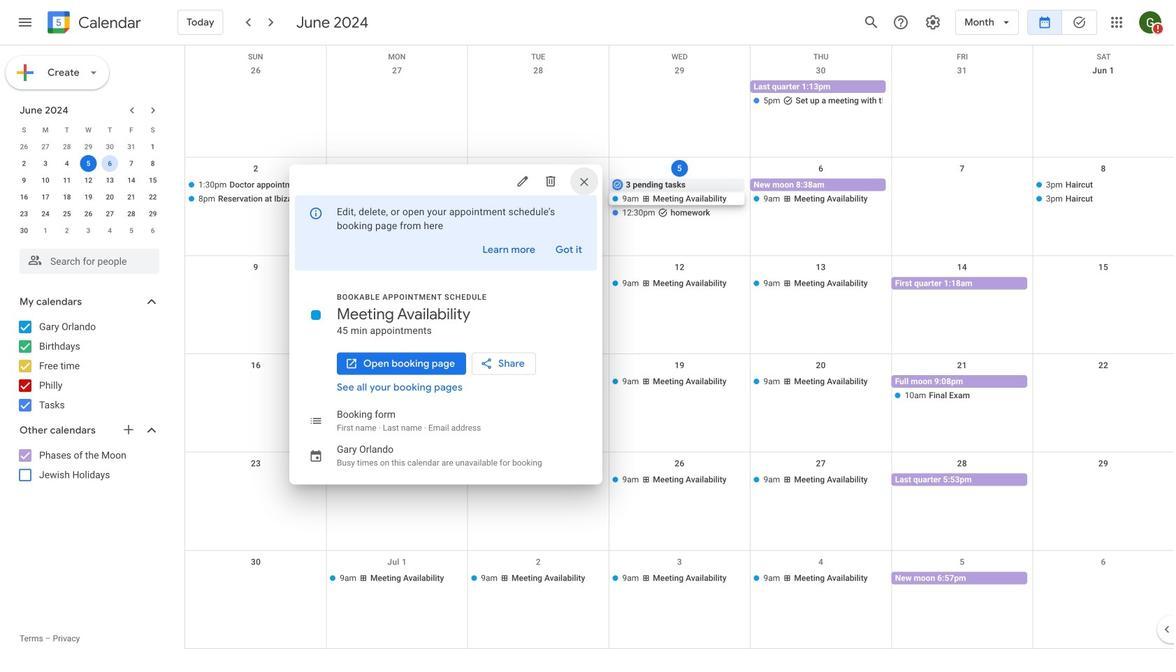 Task type: vqa. For each thing, say whether or not it's contained in the screenshot.
heading
yes



Task type: describe. For each thing, give the bounding box(es) containing it.
11 element
[[59, 172, 75, 189]]

9 element
[[16, 172, 32, 189]]

19 element
[[80, 189, 97, 206]]

21 element
[[123, 189, 140, 206]]

1 vertical spatial heading
[[337, 304, 471, 324]]

16 element
[[16, 189, 32, 206]]

calendar element
[[45, 8, 141, 39]]

23 element
[[16, 206, 32, 222]]

24 element
[[37, 206, 54, 222]]

other calendars list
[[3, 445, 173, 487]]

june 2024 grid
[[13, 122, 164, 239]]

july 3 element
[[80, 222, 97, 239]]

july 2 element
[[59, 222, 75, 239]]

add other calendars image
[[122, 423, 136, 437]]

may 27 element
[[37, 138, 54, 155]]

july 6 element
[[144, 222, 161, 239]]

my calendars list
[[3, 316, 173, 417]]

may 30 element
[[102, 138, 118, 155]]

10 element
[[37, 172, 54, 189]]

8 element
[[144, 155, 161, 172]]

5, today element
[[80, 155, 97, 172]]

20 element
[[102, 189, 118, 206]]

may 29 element
[[80, 138, 97, 155]]

july 4 element
[[102, 222, 118, 239]]

may 31 element
[[123, 138, 140, 155]]



Task type: locate. For each thing, give the bounding box(es) containing it.
18 element
[[59, 189, 75, 206]]

0 horizontal spatial heading
[[76, 14, 141, 31]]

Search for people text field
[[28, 249, 151, 274]]

row
[[185, 45, 1175, 61], [185, 59, 1175, 158], [13, 122, 164, 138], [13, 138, 164, 155], [13, 155, 164, 172], [185, 158, 1175, 256], [13, 172, 164, 189], [13, 189, 164, 206], [13, 206, 164, 222], [13, 222, 164, 239], [185, 256, 1175, 354], [185, 354, 1175, 453], [185, 453, 1175, 551], [185, 551, 1175, 649]]

delete appointment schedule image
[[544, 174, 558, 188]]

29 element
[[144, 206, 161, 222]]

6 element
[[102, 155, 118, 172]]

main drawer image
[[17, 14, 34, 31]]

4 element
[[59, 155, 75, 172]]

may 26 element
[[16, 138, 32, 155]]

30 element
[[16, 222, 32, 239]]

grid
[[185, 45, 1175, 650]]

17 element
[[37, 189, 54, 206]]

0 vertical spatial heading
[[76, 14, 141, 31]]

row group
[[13, 138, 164, 239]]

july 5 element
[[123, 222, 140, 239]]

None search field
[[0, 243, 173, 274]]

15 element
[[144, 172, 161, 189]]

heading inside calendar element
[[76, 14, 141, 31]]

july 1 element
[[37, 222, 54, 239]]

2 element
[[16, 155, 32, 172]]

14 element
[[123, 172, 140, 189]]

25 element
[[59, 206, 75, 222]]

heading
[[76, 14, 141, 31], [337, 304, 471, 324]]

1 element
[[144, 138, 161, 155]]

3 element
[[37, 155, 54, 172]]

1 horizontal spatial heading
[[337, 304, 471, 324]]

settings menu image
[[925, 14, 942, 31]]

cell
[[185, 80, 327, 108], [327, 80, 468, 108], [468, 80, 609, 108], [609, 80, 751, 108], [751, 80, 892, 108], [892, 80, 1033, 108], [1033, 80, 1175, 108], [78, 155, 99, 172], [99, 155, 121, 172], [185, 179, 327, 221], [327, 179, 468, 221], [468, 179, 609, 221], [609, 179, 751, 221], [751, 179, 892, 221], [892, 179, 1033, 221], [1033, 179, 1175, 221], [185, 277, 327, 291], [327, 277, 468, 291], [1033, 277, 1175, 291], [185, 375, 327, 403], [892, 375, 1033, 403], [1033, 375, 1175, 403], [185, 474, 327, 488], [1033, 474, 1175, 488], [185, 572, 327, 586], [1033, 572, 1175, 586]]

26 element
[[80, 206, 97, 222]]

12 element
[[80, 172, 97, 189]]

13 element
[[102, 172, 118, 189]]

28 element
[[123, 206, 140, 222]]

27 element
[[102, 206, 118, 222]]

22 element
[[144, 189, 161, 206]]

may 28 element
[[59, 138, 75, 155]]

7 element
[[123, 155, 140, 172]]



